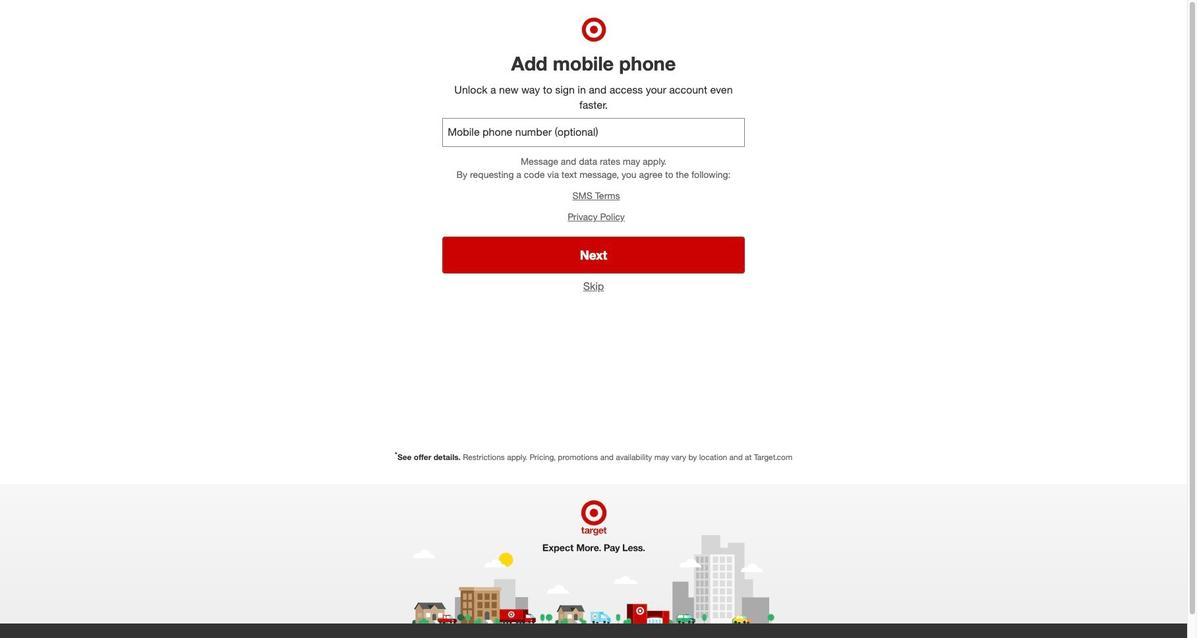 Task type: vqa. For each thing, say whether or not it's contained in the screenshot.
us members only. image
yes



Task type: locate. For each thing, give the bounding box(es) containing it.
None telephone field
[[443, 118, 745, 147]]

target: expect more. pay less. image
[[408, 484, 779, 624]]

us members only. image
[[451, 124, 469, 142]]



